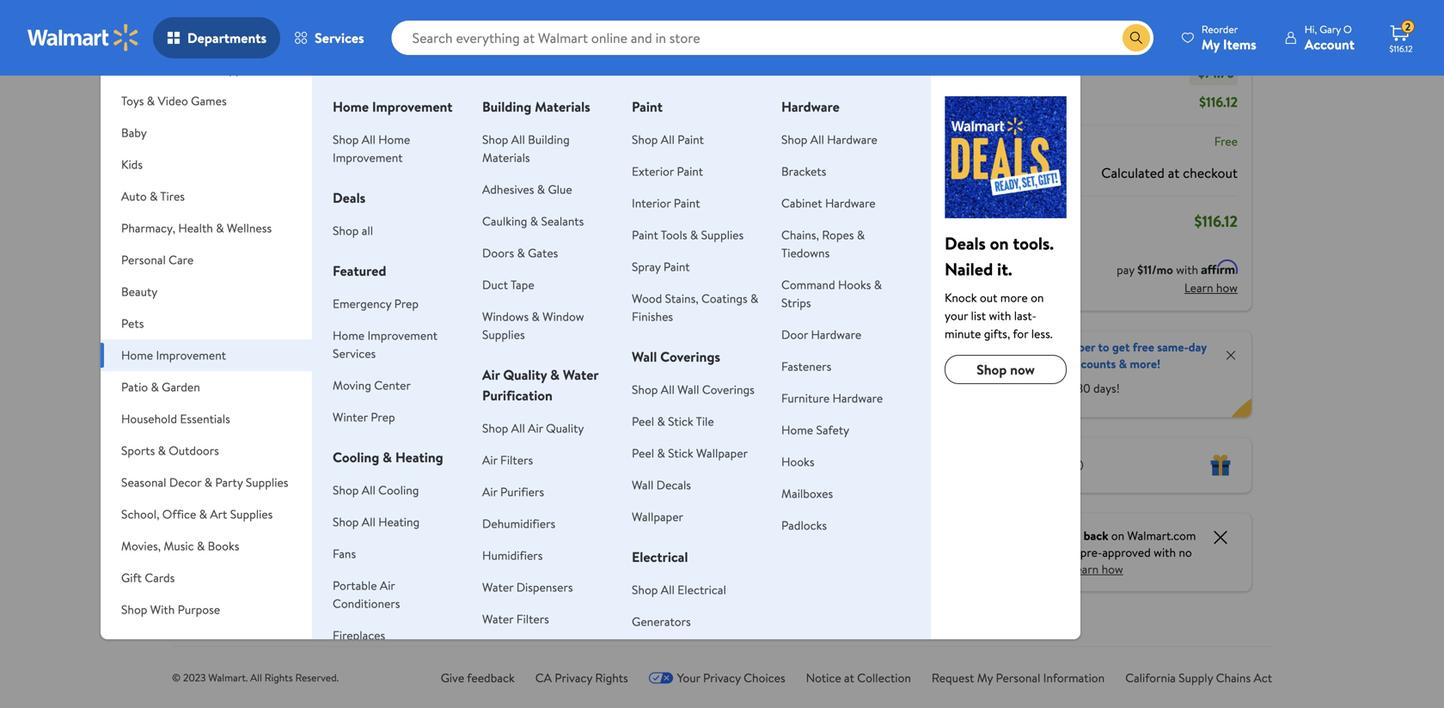 Task type: locate. For each thing, give the bounding box(es) containing it.
0 horizontal spatial free
[[1034, 380, 1056, 397]]

now inside the now $7.49 $15.97 huntworth men's force heat boost™ lined beanie (realtree edge®)
[[755, 355, 786, 377]]

learn how down back
[[1070, 561, 1123, 578]]

learn how link
[[1070, 561, 1123, 578]]

next slide for horizontalscrollerrecommendations list image
[[823, 254, 864, 295]]

& right 'toys'
[[147, 92, 155, 109]]

add for now $7.49
[[786, 307, 807, 324]]

¢/count
[[644, 392, 685, 409]]

estimated total
[[940, 212, 1032, 231]]

deals right "more"
[[290, 157, 327, 178]]

fryer
[[278, 434, 309, 453]]

add button inside the now $7.49 group
[[758, 302, 821, 330]]

shop all paint
[[632, 131, 704, 148]]

stainless down "air purifiers"
[[489, 510, 541, 529]]

beanie
[[791, 453, 831, 472]]

care
[[169, 251, 194, 268]]

now for now $16.98 $24.28 21.2 ¢/count welch's, gluten free,  berries 'n cherries fruit snacks 0.8oz pouches, 80 count case
[[622, 355, 653, 377]]

1 vertical spatial home improvement
[[121, 347, 226, 364]]

1 now from the left
[[224, 355, 254, 377]]

pre-
[[1080, 544, 1102, 561]]

now $7.49 group
[[755, 189, 857, 536]]

0 horizontal spatial personal
[[121, 251, 166, 268]]

1 vertical spatial filters
[[516, 611, 549, 628]]

hardware up shop all hardware
[[781, 97, 840, 116]]

0 vertical spatial how
[[1216, 279, 1238, 296]]

3 add to cart image from the left
[[765, 306, 786, 326]]

shop all electrical
[[632, 582, 726, 598]]

gifting image
[[1210, 455, 1231, 476]]

© 2023 walmart. all rights reserved.
[[172, 671, 339, 685]]

1 vertical spatial building
[[528, 131, 570, 148]]

0 horizontal spatial steel
[[224, 434, 254, 453]]

supplies inside dropdown button
[[246, 474, 288, 491]]

0 vertical spatial personal
[[121, 251, 166, 268]]

furniture up force
[[781, 390, 830, 407]]

wall up $24.28
[[632, 347, 657, 366]]

2 vertical spatial water
[[482, 611, 514, 628]]

walmart plus image
[[940, 349, 991, 366]]

0 horizontal spatial stainless
[[246, 415, 297, 434]]

ca privacy rights
[[535, 670, 628, 686]]

add up home improvement services
[[387, 307, 408, 324]]

patio & garden button
[[101, 371, 312, 403]]

home,
[[121, 61, 156, 77]]

prep for winter prep
[[371, 409, 395, 426]]

deal up all
[[363, 199, 384, 213]]

wallpaper down tile
[[696, 445, 748, 462]]

shop for shop now
[[977, 360, 1007, 379]]

steel
[[224, 434, 254, 453], [544, 510, 574, 529]]

wall down $16.98
[[678, 381, 699, 398]]

2 add from the left
[[520, 307, 541, 324]]

now $349.00 group
[[356, 189, 458, 527]]

total
[[1004, 212, 1032, 231]]

add inside now $349.00 group
[[387, 307, 408, 324]]

duct tape link
[[482, 276, 534, 293]]

approved
[[1102, 544, 1151, 561]]

add button inside the now $348.00 group
[[492, 302, 555, 330]]

1 vertical spatial personal
[[996, 670, 1040, 686]]

filters for air filters
[[500, 452, 533, 469]]

my right request
[[977, 670, 993, 686]]

shipping inside now $49.00 group
[[259, 488, 296, 502]]

my inside 'reorder my items'
[[1202, 35, 1220, 54]]

1 vertical spatial on
[[1031, 289, 1044, 306]]

4 now from the left
[[622, 355, 653, 377]]

windows & window supplies link
[[482, 308, 584, 343]]

day inside now $16.98 group
[[635, 481, 650, 496]]

water inside air quality & water purification
[[563, 365, 599, 384]]

now inside now $349.00 $499.00 $349.00/ca xbox series x video game console, black
[[356, 355, 387, 377]]

filters for water filters
[[516, 611, 549, 628]]

0 vertical spatial stainless
[[246, 415, 297, 434]]

0 horizontal spatial home improvement
[[121, 347, 226, 364]]

deals down estimated
[[945, 231, 986, 255]]

hardware up cabinet hardware
[[827, 131, 878, 148]]

for inside deals on tools. nailed it. knock out more on your list with last- minute gifts, for less.
[[1013, 325, 1028, 342]]

& inside windows & window supplies
[[532, 308, 540, 325]]

0 vertical spatial hooks
[[838, 276, 871, 293]]

1 vertical spatial deals
[[333, 188, 366, 207]]

improvement up garden at the left of the page
[[156, 347, 226, 364]]

heating for cooling & heating
[[395, 448, 443, 467]]

services inside dropdown button
[[315, 28, 364, 47]]

art
[[210, 506, 227, 523]]

wood stains, coatings & finishes link
[[632, 290, 758, 325]]

brackets link
[[781, 163, 826, 180]]

0 vertical spatial wall
[[632, 347, 657, 366]]

learn down the affirm icon on the right
[[1185, 279, 1213, 296]]

deals for deals
[[333, 188, 366, 207]]

count
[[622, 506, 659, 525]]

1 privacy from the left
[[555, 670, 592, 686]]

gas
[[1046, 355, 1063, 372]]

add button for now $348.00
[[492, 302, 555, 330]]

personal left information
[[996, 670, 1040, 686]]

0 vertical spatial wallpaper
[[696, 445, 748, 462]]

home improvement button
[[101, 340, 312, 371]]

1 vertical spatial water
[[482, 579, 514, 596]]

privacy right ca
[[555, 670, 592, 686]]

at right notice in the bottom of the page
[[844, 670, 854, 686]]

building up shop all building materials
[[482, 97, 532, 116]]

shop inside "shop all home improvement"
[[333, 131, 359, 148]]

privacy right your
[[703, 670, 741, 686]]

paint left tools
[[632, 227, 658, 243]]

& left the art
[[199, 506, 207, 523]]

quality down profile™
[[546, 420, 584, 437]]

0 vertical spatial free
[[1133, 339, 1154, 355]]

1 vertical spatial electrical
[[678, 582, 726, 598]]

add inside now $16.98 group
[[653, 307, 674, 324]]

& right free,
[[657, 445, 665, 462]]

1 vertical spatial $116.12
[[1199, 92, 1238, 111]]

0 vertical spatial water
[[563, 365, 599, 384]]

pharmacy, health & wellness
[[121, 220, 272, 236]]

3+ inside now $349.00 group
[[360, 503, 372, 518]]

now for now $348.00 $579.00 ge profile™ opal™ nugget ice maker with side tank, countertop icemaker, stainless steel
[[489, 355, 520, 377]]

personal inside dropdown button
[[121, 251, 166, 268]]

close walmart plus section image
[[1224, 349, 1238, 362]]

privacy for your
[[703, 670, 741, 686]]

0 vertical spatial pickup
[[360, 27, 390, 41]]

furniture hardware
[[781, 390, 883, 407]]

add to cart image down duct tape
[[499, 306, 520, 326]]

hardware up safety
[[833, 390, 883, 407]]

3 deal from the left
[[629, 199, 650, 213]]

3+ down shop all cooling
[[360, 503, 372, 518]]

&
[[210, 61, 218, 77], [147, 92, 155, 109], [537, 181, 545, 198], [150, 188, 158, 205], [530, 213, 538, 230], [216, 220, 224, 236], [690, 227, 698, 243], [857, 227, 865, 243], [517, 245, 525, 261], [874, 276, 882, 293], [750, 290, 758, 307], [532, 308, 540, 325], [1119, 355, 1127, 372], [550, 365, 560, 384], [151, 379, 159, 395], [657, 413, 665, 430], [158, 442, 166, 459], [657, 445, 665, 462], [383, 448, 392, 467], [204, 474, 212, 491], [199, 506, 207, 523], [197, 538, 205, 554]]

wallpaper link
[[632, 508, 683, 525]]

4 deal from the left
[[762, 199, 783, 213]]

all for air quality & water purification
[[511, 420, 525, 437]]

hooks down boost™
[[781, 453, 815, 470]]

2 add to cart image from the left
[[499, 306, 520, 326]]

dismiss capital one banner image
[[1210, 527, 1231, 548]]

0 vertical spatial services
[[315, 28, 364, 47]]

my up -$71.76
[[1202, 35, 1220, 54]]

1 horizontal spatial my
[[1202, 35, 1220, 54]]

personal up beauty
[[121, 251, 166, 268]]

on up last-
[[1031, 289, 1044, 306]]

0 vertical spatial peel
[[632, 413, 654, 430]]

how down earn 5% cash back on walmart.com
[[1102, 561, 1123, 578]]

& down ¢/count
[[657, 413, 665, 430]]

all for cooling & heating
[[362, 482, 376, 499]]

1 horizontal spatial pickup
[[759, 488, 788, 502]]

2 horizontal spatial deals
[[945, 231, 986, 255]]

learn how down the affirm icon on the right
[[1185, 279, 1238, 296]]

same-
[[1157, 339, 1189, 355]]

windows
[[482, 308, 529, 325]]

1 horizontal spatial hooks
[[838, 276, 871, 293]]

home inside dropdown button
[[121, 347, 153, 364]]

affirm image
[[1201, 260, 1238, 274]]

add inside the now $348.00 group
[[520, 307, 541, 324]]

1 add button from the left
[[359, 302, 422, 330]]

1 horizontal spatial home improvement
[[333, 97, 453, 116]]

shop inside dropdown button
[[121, 601, 147, 618]]

video inside now $349.00 $499.00 $349.00/ca xbox series x video game console, black
[[356, 430, 391, 449]]

doors & gates
[[482, 245, 558, 261]]

fry
[[224, 415, 243, 434]]

pickup
[[360, 27, 390, 41], [759, 488, 788, 502]]

1 horizontal spatial on
[[1031, 289, 1044, 306]]

1 horizontal spatial video
[[356, 430, 391, 449]]

0 vertical spatial heating
[[395, 448, 443, 467]]

walmart.com
[[1127, 527, 1196, 544]]

& right health
[[216, 220, 224, 236]]

deals inside deals on tools. nailed it. knock out more on your list with last- minute gifts, for less.
[[945, 231, 986, 255]]

cooling down "cooling & heating"
[[378, 482, 419, 499]]

1 vertical spatial prep
[[371, 409, 395, 426]]

add down wood
[[653, 307, 674, 324]]

1 horizontal spatial materials
[[535, 97, 590, 116]]

& left party
[[204, 474, 212, 491]]

3+ inside now $49.00 group
[[227, 488, 239, 502]]

sports & outdoors
[[121, 442, 219, 459]]

1 vertical spatial stainless
[[489, 510, 541, 529]]

hooks inside command hooks & strips
[[838, 276, 871, 293]]

shop all wall coverings link
[[632, 381, 755, 398]]

add inside the now $7.49 group
[[786, 307, 807, 324]]

now inside now $16.98 $24.28 21.2 ¢/count welch's, gluten free,  berries 'n cherries fruit snacks 0.8oz pouches, 80 count case
[[622, 355, 653, 377]]

add up door
[[786, 307, 807, 324]]

4 add button from the left
[[758, 302, 821, 330]]

add button for now $7.49
[[758, 302, 821, 330]]

1 horizontal spatial steel
[[544, 510, 574, 529]]

shop all paint link
[[632, 131, 704, 148]]

deal for $348.00
[[496, 199, 517, 213]]

1 vertical spatial delivery
[[799, 488, 836, 502]]

0 horizontal spatial hooks
[[781, 453, 815, 470]]

& left game on the left
[[383, 448, 392, 467]]

sports & outdoors button
[[101, 435, 312, 467]]

0 vertical spatial filters
[[500, 452, 533, 469]]

wallpaper down pouches,
[[632, 508, 683, 525]]

deal
[[363, 199, 384, 213], [496, 199, 517, 213], [629, 199, 650, 213], [762, 199, 783, 213]]

& right next slide for horizontalscrollerrecommendations list icon at the top of the page
[[874, 276, 882, 293]]

my for items
[[1202, 35, 1220, 54]]

for down last-
[[1013, 325, 1028, 342]]

1 vertical spatial pickup
[[759, 488, 788, 502]]

1 horizontal spatial wallpaper
[[696, 445, 748, 462]]

for inside banner
[[1059, 380, 1074, 397]]

materials inside shop all building materials
[[482, 149, 530, 166]]

2 vertical spatial $116.12
[[1194, 211, 1238, 232]]

3 add button from the left
[[625, 302, 688, 330]]

heating up 5676
[[395, 448, 443, 467]]

pharmacy, health & wellness button
[[101, 212, 312, 244]]

games
[[191, 92, 227, 109]]

add button inside now $349.00 group
[[359, 302, 422, 330]]

0 horizontal spatial my
[[977, 670, 993, 686]]

1 vertical spatial hooks
[[781, 453, 815, 470]]

shop all heating
[[333, 514, 420, 530]]

1 vertical spatial learn
[[1070, 561, 1099, 578]]

stainless up basket
[[246, 415, 297, 434]]

shop for shop all hardware
[[781, 131, 808, 148]]

& left more!
[[1119, 355, 1127, 372]]

1 horizontal spatial stainless
[[489, 510, 541, 529]]

1 horizontal spatial free
[[1133, 339, 1154, 355]]

& inside dropdown button
[[150, 188, 158, 205]]

on right back
[[1111, 527, 1125, 544]]

hardware
[[781, 97, 840, 116], [827, 131, 878, 148], [825, 195, 876, 211], [811, 326, 862, 343], [833, 390, 883, 407]]

departments
[[187, 28, 267, 47]]

& right patio
[[151, 379, 159, 395]]

0 vertical spatial my
[[1202, 35, 1220, 54]]

peel for peel & stick wallpaper
[[632, 445, 654, 462]]

water for water dispensers
[[482, 579, 514, 596]]

with inside chefman turbo fry stainless steel air fryer with basket divider, 8 quart
[[224, 453, 249, 472]]

filters
[[500, 452, 533, 469], [516, 611, 549, 628]]

all
[[362, 131, 376, 148], [511, 131, 525, 148], [661, 131, 675, 148], [810, 131, 824, 148], [661, 381, 675, 398], [511, 420, 525, 437], [362, 482, 376, 499], [362, 514, 376, 530], [661, 582, 675, 598], [250, 671, 262, 685]]

try
[[962, 380, 978, 397]]

electrical up shop all electrical link
[[632, 548, 688, 567]]

stainless inside chefman turbo fry stainless steel air fryer with basket divider, 8 quart
[[246, 415, 297, 434]]

electrical up generators
[[678, 582, 726, 598]]

1 peel from the top
[[632, 413, 654, 430]]

hooks right command
[[838, 276, 871, 293]]

pouches,
[[622, 487, 676, 506]]

0 horizontal spatial privacy
[[555, 670, 592, 686]]

conditioners
[[333, 595, 400, 612]]

add for now $348.00
[[520, 307, 541, 324]]

$15.97
[[755, 377, 786, 394]]

1 horizontal spatial learn
[[1185, 279, 1213, 296]]

& right ropes
[[857, 227, 865, 243]]

0 vertical spatial steel
[[224, 434, 254, 453]]

add to cart image inside the now $348.00 group
[[499, 306, 520, 326]]

0 vertical spatial video
[[158, 92, 188, 109]]

gluten
[[674, 411, 714, 430]]

improvement up $349.00
[[367, 327, 438, 344]]

cooling up shop all cooling
[[333, 448, 379, 467]]

materials up adhesives on the top left of page
[[482, 149, 530, 166]]

tiedowns
[[781, 245, 830, 261]]

1 vertical spatial video
[[356, 430, 391, 449]]

banner
[[926, 331, 1252, 417]]

quality inside air quality & water purification
[[503, 365, 547, 384]]

auto & tires
[[121, 188, 185, 205]]

deal down the exterior
[[629, 199, 650, 213]]

2 deal from the left
[[496, 199, 517, 213]]

1 horizontal spatial privacy
[[703, 670, 741, 686]]

improvement inside dropdown button
[[156, 347, 226, 364]]

shop all heating link
[[333, 514, 420, 530]]

5
[[810, 460, 816, 475]]

5 now from the left
[[755, 355, 786, 377]]

home inside home improvement services
[[333, 327, 365, 344]]

2 stick from the top
[[668, 445, 693, 462]]

delivery inside the now $7.49 group
[[799, 488, 836, 502]]

how down the affirm icon on the right
[[1216, 279, 1238, 296]]

shop for shop all electrical
[[632, 582, 658, 598]]

0 horizontal spatial how
[[1102, 561, 1123, 578]]

water dispensers link
[[482, 579, 573, 596]]

services button
[[280, 17, 378, 58]]

add button inside now $16.98 group
[[625, 302, 688, 330]]

privacy
[[555, 670, 592, 686], [703, 670, 741, 686]]

0 vertical spatial quality
[[503, 365, 547, 384]]

2 peel from the top
[[632, 445, 654, 462]]

0 horizontal spatial on
[[990, 231, 1009, 255]]

interior
[[632, 195, 671, 211]]

0 vertical spatial learn
[[1185, 279, 1213, 296]]

3+ day shipping inside the now $7.49 group
[[759, 512, 828, 527]]

3+ day shipping down basket
[[227, 488, 296, 502]]

improvement
[[372, 97, 453, 116], [333, 149, 403, 166], [367, 327, 438, 344], [156, 347, 226, 364]]

home improvement up garden at the left of the page
[[121, 347, 226, 364]]

1 horizontal spatial how
[[1216, 279, 1238, 296]]

home improvement image
[[945, 96, 1067, 218]]

& left glue at left
[[537, 181, 545, 198]]

home for home improvement services link
[[333, 327, 365, 344]]

0 vertical spatial at
[[1168, 163, 1180, 182]]

& inside "dropdown button"
[[216, 220, 224, 236]]

add to cart image down command
[[765, 306, 786, 326]]

$116.12 down $71.76
[[1199, 92, 1238, 111]]

& left tires
[[150, 188, 158, 205]]

hardware up ropes
[[825, 195, 876, 211]]

0 vertical spatial building
[[482, 97, 532, 116]]

add to cart image for $349.00
[[366, 306, 387, 326]]

supplies inside dropdown button
[[230, 506, 273, 523]]

add down tape
[[520, 307, 541, 324]]

1 vertical spatial wall
[[678, 381, 699, 398]]

1 horizontal spatial learn how
[[1185, 279, 1238, 296]]

heating
[[395, 448, 443, 467], [378, 514, 420, 530]]

0 horizontal spatial for
[[1013, 325, 1028, 342]]

3+ day shipping up 'building materials'
[[493, 27, 562, 41]]

3 add from the left
[[653, 307, 674, 324]]

deal inside the now $7.49 group
[[762, 199, 783, 213]]

shop for shop all home improvement
[[333, 131, 359, 148]]

emergency
[[333, 295, 391, 312]]

deal inside the now $348.00 group
[[496, 199, 517, 213]]

with left no
[[1154, 544, 1176, 561]]

4 add from the left
[[786, 307, 807, 324]]

& up profile™
[[550, 365, 560, 384]]

shop inside shop all building materials
[[482, 131, 508, 148]]

home improvement up shop all home improvement link
[[333, 97, 453, 116]]

1 add from the left
[[387, 307, 408, 324]]

pickup inside the now $7.49 group
[[759, 488, 788, 502]]

game
[[394, 430, 430, 449]]

0 vertical spatial furniture
[[159, 61, 207, 77]]

all for electrical
[[661, 582, 675, 598]]

improvement up all
[[333, 149, 403, 166]]

3+ inside the now $7.49 group
[[759, 512, 770, 527]]

paint right the exterior
[[677, 163, 703, 180]]

1 vertical spatial learn how
[[1070, 561, 1123, 578]]

privacy for ca
[[555, 670, 592, 686]]

free inside become a member to get free same-day delivery, gas discounts & more!
[[1133, 339, 1154, 355]]

with inside see if you're pre-approved with no credit risk.
[[1154, 544, 1176, 561]]

my
[[1202, 35, 1220, 54], [977, 670, 993, 686]]

rights left 'reserved.'
[[265, 671, 293, 685]]

$116.12 up the affirm icon on the right
[[1194, 211, 1238, 232]]

$7.49
[[790, 355, 825, 377]]

1 vertical spatial for
[[1059, 380, 1074, 397]]

supplies down basket
[[246, 474, 288, 491]]

if
[[1035, 544, 1042, 561]]

materials
[[535, 97, 590, 116], [482, 149, 530, 166]]

water filters
[[482, 611, 549, 628]]

1 vertical spatial peel
[[632, 445, 654, 462]]

& right "coatings"
[[750, 290, 758, 307]]

nugget
[[527, 415, 572, 434]]

0 horizontal spatial materials
[[482, 149, 530, 166]]

add to cart image inside the now $7.49 group
[[765, 306, 786, 326]]

1 deal from the left
[[363, 199, 384, 213]]

1 horizontal spatial deals
[[333, 188, 366, 207]]

deal inside now $16.98 group
[[629, 199, 650, 213]]

& left window
[[532, 308, 540, 325]]

with right maker
[[550, 434, 576, 453]]

learn right risk.
[[1070, 561, 1099, 578]]

notice at collection
[[806, 670, 911, 686]]

all for building materials
[[511, 131, 525, 148]]

chefman
[[224, 396, 278, 415]]

tile
[[696, 413, 714, 430]]

0 horizontal spatial add to cart image
[[366, 306, 387, 326]]

now
[[224, 355, 254, 377], [356, 355, 387, 377], [489, 355, 520, 377], [622, 355, 653, 377], [755, 355, 786, 377]]

all for paint
[[661, 131, 675, 148]]

add for now $349.00
[[387, 307, 408, 324]]

shop for shop all air quality
[[482, 420, 508, 437]]

1 vertical spatial stick
[[668, 445, 693, 462]]

maker
[[510, 434, 547, 453]]

hardware down command hooks & strips link at the right
[[811, 326, 862, 343]]

mailboxes
[[781, 485, 833, 502]]

steel down the purifiers
[[544, 510, 574, 529]]

heating down shop all cooling
[[378, 514, 420, 530]]

free right get
[[1133, 339, 1154, 355]]

door hardware link
[[781, 326, 862, 343]]

1 stick from the top
[[668, 413, 693, 430]]

add to cart image inside now $349.00 group
[[366, 306, 387, 326]]

3+ day shipping down mailboxes link
[[759, 512, 828, 527]]

2 vertical spatial on
[[1111, 527, 1125, 544]]

0 horizontal spatial pickup
[[360, 27, 390, 41]]

deal up chains,
[[762, 199, 783, 213]]

add to cart image
[[366, 306, 387, 326], [499, 306, 520, 326], [765, 306, 786, 326]]

2 privacy from the left
[[703, 670, 741, 686]]

2 add button from the left
[[492, 302, 555, 330]]

1 add to cart image from the left
[[366, 306, 387, 326]]

glue
[[548, 181, 572, 198]]

0 vertical spatial prep
[[394, 295, 419, 312]]

deals on tools. nailed it. knock out more on your list with last- minute gifts, for less.
[[945, 231, 1054, 342]]

1 horizontal spatial delivery
[[799, 488, 836, 502]]

home inside "shop all home improvement"
[[378, 131, 410, 148]]

wall down the cherries
[[632, 477, 654, 493]]

home safety link
[[781, 422, 849, 438]]

all for hardware
[[810, 131, 824, 148]]

deal down adhesives on the top left of page
[[496, 199, 517, 213]]

peel up free,
[[632, 413, 654, 430]]

shop now
[[977, 360, 1035, 379]]

risk.
[[1047, 561, 1067, 578]]

0 vertical spatial deals
[[290, 157, 327, 178]]

ge
[[489, 396, 507, 415]]

1 vertical spatial services
[[333, 345, 376, 362]]

1 horizontal spatial add to cart image
[[499, 306, 520, 326]]

2 vertical spatial wall
[[632, 477, 654, 493]]

1 horizontal spatial personal
[[996, 670, 1040, 686]]

2 now from the left
[[356, 355, 387, 377]]

3 now from the left
[[489, 355, 520, 377]]

Try Walmart+ free for 30 days! checkbox
[[940, 380, 955, 396]]

free down gas
[[1034, 380, 1056, 397]]

2- inside the now $348.00 group
[[493, 488, 502, 502]]

now $16.98 $24.28 21.2 ¢/count welch's, gluten free,  berries 'n cherries fruit snacks 0.8oz pouches, 80 count case
[[622, 355, 714, 525]]

delivery for 3+ day shipping
[[799, 488, 836, 502]]

0 horizontal spatial delivery
[[400, 27, 437, 41]]

interior paint link
[[632, 195, 700, 211]]

on down estimated total
[[990, 231, 1009, 255]]

with right $11/mo
[[1176, 261, 1198, 278]]

0 vertical spatial for
[[1013, 325, 1028, 342]]

80
[[679, 487, 695, 506]]

3+ day shipping inside now $349.00 group
[[360, 503, 429, 518]]

now inside 'now $348.00 $579.00 ge profile™ opal™ nugget ice maker with side tank, countertop icemaker, stainless steel'
[[489, 355, 520, 377]]

1 vertical spatial my
[[977, 670, 993, 686]]

1 vertical spatial steel
[[544, 510, 574, 529]]

& inside command hooks & strips
[[874, 276, 882, 293]]

add to cart image for $348.00
[[499, 306, 520, 326]]

2-day shipping inside the now $348.00 group
[[493, 488, 557, 502]]

1 horizontal spatial for
[[1059, 380, 1074, 397]]

out
[[980, 289, 998, 306]]

furniture up toys & video games
[[159, 61, 207, 77]]

all inside shop all building materials
[[511, 131, 525, 148]]

materials up shop all building materials "link"
[[535, 97, 590, 116]]

deal inside now $349.00 group
[[363, 199, 384, 213]]

steel inside chefman turbo fry stainless steel air fryer with basket divider, 8 quart
[[224, 434, 254, 453]]

0 horizontal spatial learn how
[[1070, 561, 1123, 578]]



Task type: describe. For each thing, give the bounding box(es) containing it.
day inside now $349.00 group
[[374, 503, 389, 518]]

at for notice
[[844, 670, 854, 686]]

1 vertical spatial quality
[[546, 420, 584, 437]]

1 vertical spatial coverings
[[702, 381, 755, 398]]

auto & tires button
[[101, 181, 312, 212]]

all
[[362, 222, 373, 239]]

add button for now $16.98
[[625, 302, 688, 330]]

water dispensers
[[482, 579, 573, 596]]

toys & video games button
[[101, 85, 312, 117]]

home improvement services
[[333, 327, 438, 362]]

credit
[[1013, 561, 1044, 578]]

doors & gates link
[[482, 245, 558, 261]]

wall for wall decals
[[632, 477, 654, 493]]

fireplaces
[[333, 627, 385, 644]]

day inside the now $7.49 group
[[773, 512, 788, 527]]

wall decals
[[632, 477, 691, 493]]

shop for shop all building materials
[[482, 131, 508, 148]]

discounts
[[1066, 355, 1116, 372]]

pickup for 2-
[[360, 27, 390, 41]]

profile™
[[511, 396, 556, 415]]

add to cart image
[[632, 306, 653, 326]]

0 horizontal spatial learn
[[1070, 561, 1099, 578]]

hardware for furniture hardware
[[833, 390, 883, 407]]

console,
[[356, 449, 408, 468]]

& left the gates
[[517, 245, 525, 261]]

shop for shop all
[[333, 222, 359, 239]]

heating for shop all heating
[[378, 514, 420, 530]]

cabinet hardware link
[[781, 195, 876, 211]]

0 horizontal spatial rights
[[265, 671, 293, 685]]

0 vertical spatial home improvement
[[333, 97, 453, 116]]

0 vertical spatial materials
[[535, 97, 590, 116]]

gift
[[121, 570, 142, 586]]

0 vertical spatial learn how
[[1185, 279, 1238, 296]]

add to cart image for $7.49
[[765, 306, 786, 326]]

shop all wall coverings
[[632, 381, 755, 398]]

improvement inside home improvement services
[[367, 327, 438, 344]]

& inside wood stains, coatings & finishes
[[750, 290, 758, 307]]

Search search field
[[392, 21, 1154, 55]]

1 horizontal spatial rights
[[595, 670, 628, 686]]

shop all hardware
[[781, 131, 878, 148]]

choices
[[744, 670, 785, 686]]

shop for shop all heating
[[333, 514, 359, 530]]

& right sports at the left
[[158, 442, 166, 459]]

give feedback button
[[441, 669, 515, 687]]

air inside chefman turbo fry stainless steel air fryer with basket divider, 8 quart
[[257, 434, 274, 453]]

& right tools
[[690, 227, 698, 243]]

video inside 'dropdown button'
[[158, 92, 188, 109]]

now $16.98 group
[[622, 189, 724, 525]]

at for calculated
[[1168, 163, 1180, 182]]

& inside dropdown button
[[204, 474, 212, 491]]

with inside 'now $348.00 $579.00 ge profile™ opal™ nugget ice maker with side tank, countertop icemaker, stainless steel'
[[550, 434, 576, 453]]

exterior
[[632, 163, 674, 180]]

list
[[971, 307, 986, 324]]

search icon image
[[1129, 31, 1143, 45]]

snacks
[[622, 468, 663, 487]]

my for personal
[[977, 670, 993, 686]]

& down departments popup button
[[210, 61, 218, 77]]

'n
[[701, 430, 714, 449]]

0 vertical spatial coverings
[[660, 347, 720, 366]]

ca
[[535, 670, 552, 686]]

now for now $49.00
[[224, 355, 254, 377]]

now $7.49 $15.97 huntworth men's force heat boost™ lined beanie (realtree edge®)
[[755, 355, 853, 491]]

huntworth
[[755, 396, 821, 415]]

with inside deals on tools. nailed it. knock out more on your list with last- minute gifts, for less.
[[989, 307, 1011, 324]]

1 horizontal spatial furniture
[[781, 390, 830, 407]]

a
[[1043, 339, 1049, 355]]

humidifiers link
[[482, 547, 543, 564]]

supplies inside windows & window supplies
[[482, 326, 525, 343]]

deal for $349.00
[[363, 199, 384, 213]]

delivery for 2-day shipping
[[400, 27, 437, 41]]

all for wall coverings
[[661, 381, 675, 398]]

peel for peel & stick tile
[[632, 413, 654, 430]]

now $49.00
[[224, 355, 304, 377]]

add button for now $349.00
[[359, 302, 422, 330]]

Walmart Site-Wide search field
[[392, 21, 1154, 55]]

supplies right tools
[[701, 227, 744, 243]]

generators
[[632, 613, 691, 630]]

calculated at checkout
[[1101, 163, 1238, 182]]

command hooks & strips
[[781, 276, 882, 311]]

prep for emergency prep
[[394, 295, 419, 312]]

try walmart+ free for 30 days!
[[962, 380, 1120, 397]]

spray
[[632, 258, 661, 275]]

3+ up 'building materials'
[[493, 27, 505, 41]]

earn
[[1013, 527, 1037, 544]]

shop all cooling
[[333, 482, 419, 499]]

day inside now $49.00 group
[[241, 488, 256, 502]]

1 vertical spatial cooling
[[378, 482, 419, 499]]

mailboxes link
[[781, 485, 833, 502]]

furniture inside dropdown button
[[159, 61, 207, 77]]

paint right spray
[[664, 258, 690, 275]]

$71.76
[[1198, 63, 1234, 82]]

stick for tile
[[668, 413, 693, 430]]

supply
[[1179, 670, 1213, 686]]

water for water filters
[[482, 611, 514, 628]]

now $348.00 group
[[489, 189, 591, 529]]

essentials
[[180, 410, 230, 427]]

shop for shop all wall coverings
[[632, 381, 658, 398]]

fasteners link
[[781, 358, 832, 375]]

0 vertical spatial $116.12
[[1390, 43, 1413, 55]]

hi, gary o account
[[1305, 22, 1355, 54]]

purifiers
[[500, 484, 544, 500]]

shipping inside the now $348.00 group
[[520, 488, 557, 502]]

steel inside 'now $348.00 $579.00 ge profile™ opal™ nugget ice maker with side tank, countertop icemaker, stainless steel'
[[544, 510, 574, 529]]

seasonal decor & party supplies button
[[101, 467, 312, 499]]

finishes
[[632, 308, 673, 325]]

gift cards button
[[101, 562, 312, 594]]

1 vertical spatial how
[[1102, 561, 1123, 578]]

shop for shop all paint
[[632, 131, 658, 148]]

walmart image
[[28, 24, 139, 52]]

fruit
[[677, 449, 705, 468]]

day inside the now $348.00 group
[[502, 488, 517, 502]]

& inside 'dropdown button'
[[147, 92, 155, 109]]

cash
[[1058, 527, 1081, 544]]

wall for wall coverings
[[632, 347, 657, 366]]

add for now $16.98
[[653, 307, 674, 324]]

home for the 'home improvement' dropdown button
[[121, 347, 153, 364]]

x
[[428, 411, 436, 430]]

air inside air quality & water purification
[[482, 365, 500, 384]]

information
[[1043, 670, 1105, 686]]

shop all cooling link
[[333, 482, 419, 499]]

household essentials button
[[101, 403, 312, 435]]

tools
[[661, 227, 687, 243]]

improvement up shop all home improvement link
[[372, 97, 453, 116]]

books
[[208, 538, 239, 554]]

now for now $7.49 $15.97 huntworth men's force heat boost™ lined beanie (realtree edge®)
[[755, 355, 786, 377]]

home improvement inside dropdown button
[[121, 347, 226, 364]]

reorder
[[1202, 22, 1238, 37]]

& inside 'chains, ropes & tiedowns'
[[857, 227, 865, 243]]

shipping inside now $16.98 group
[[653, 481, 690, 496]]

hardware for door hardware
[[811, 326, 862, 343]]

2-day shipping inside now $16.98 group
[[626, 481, 690, 496]]

gates
[[528, 245, 558, 261]]

lined
[[755, 453, 787, 472]]

shipping inside the now $7.49 group
[[791, 512, 828, 527]]

1 vertical spatial free
[[1034, 380, 1056, 397]]

chains
[[1216, 670, 1251, 686]]

shop for shop with purpose
[[121, 601, 147, 618]]

collection
[[857, 670, 911, 686]]

more
[[251, 157, 286, 178]]

0 horizontal spatial wallpaper
[[632, 508, 683, 525]]

2023
[[183, 671, 206, 685]]

minute
[[945, 325, 981, 342]]

seasonal
[[121, 474, 166, 491]]

0 vertical spatial electrical
[[632, 548, 688, 567]]

& inside air quality & water purification
[[550, 365, 560, 384]]

& inside become a member to get free same-day delivery, gas discounts & more!
[[1119, 355, 1127, 372]]

shop all building materials link
[[482, 131, 570, 166]]

0 horizontal spatial deals
[[290, 157, 327, 178]]

$11/mo
[[1138, 261, 1173, 278]]

reserved.
[[295, 671, 339, 685]]

& left sealants
[[530, 213, 538, 230]]

berries
[[656, 430, 698, 449]]

building inside shop all building materials
[[528, 131, 570, 148]]

caulking & sealants link
[[482, 213, 584, 230]]

day inside become a member to get free same-day delivery, gas discounts & more!
[[1189, 339, 1207, 355]]

air inside 'portable air conditioners'
[[380, 577, 395, 594]]

party
[[215, 474, 243, 491]]

windows & window supplies
[[482, 308, 584, 343]]

paint up the paint tools & supplies
[[674, 195, 700, 211]]

command
[[781, 276, 835, 293]]

0 vertical spatial on
[[990, 231, 1009, 255]]

hardware for cabinet hardware
[[825, 195, 876, 211]]

all inside "shop all home improvement"
[[362, 131, 376, 148]]

banner containing become a member to get free same-day delivery, gas discounts & more!
[[926, 331, 1252, 417]]

exterior paint
[[632, 163, 703, 180]]

shipping inside now $349.00 group
[[392, 503, 429, 518]]

shop for shop all cooling
[[333, 482, 359, 499]]

pickup for 3+
[[759, 488, 788, 502]]

shop all home improvement
[[333, 131, 410, 166]]

act
[[1254, 670, 1272, 686]]

stainless inside 'now $348.00 $579.00 ge profile™ opal™ nugget ice maker with side tank, countertop icemaker, stainless steel'
[[489, 510, 541, 529]]

deals for deals on tools. nailed it. knock out more on your list with last- minute gifts, for less.
[[945, 231, 986, 255]]

deal for $7.49
[[762, 199, 783, 213]]

stick for wallpaper
[[668, 445, 693, 462]]

home, furniture & appliances
[[121, 61, 277, 77]]

duct
[[482, 276, 508, 293]]

caulking
[[482, 213, 527, 230]]

$349.00
[[391, 355, 446, 377]]

chains,
[[781, 227, 819, 243]]

& right music at bottom
[[197, 538, 205, 554]]

portable
[[333, 577, 377, 594]]

learn more about gifting image
[[1070, 459, 1084, 472]]

improvement inside "shop all home improvement"
[[333, 149, 403, 166]]

now $49.00 group
[[224, 189, 326, 512]]

now for now $349.00 $499.00 $349.00/ca xbox series x video game console, black
[[356, 355, 387, 377]]

peel & stick tile
[[632, 413, 714, 430]]

0 vertical spatial cooling
[[333, 448, 379, 467]]

caulking & sealants
[[482, 213, 584, 230]]

adhesives & glue
[[482, 181, 572, 198]]

home for the home safety link
[[781, 422, 813, 438]]

privacy choices icon image
[[649, 672, 674, 684]]

chains, ropes & tiedowns
[[781, 227, 865, 261]]

shop for shop more deals
[[213, 157, 247, 178]]

paint up 'shop all paint' link
[[632, 97, 663, 116]]

2- inside now $16.98 group
[[626, 481, 635, 496]]

3+ day shipping inside now $49.00 group
[[227, 488, 296, 502]]

2 horizontal spatial on
[[1111, 527, 1125, 544]]

notice
[[806, 670, 841, 686]]

paint up exterior paint link
[[678, 131, 704, 148]]

window
[[543, 308, 584, 325]]

services inside home improvement services
[[333, 345, 376, 362]]



Task type: vqa. For each thing, say whether or not it's contained in the screenshot.
Now $7.49 Add
yes



